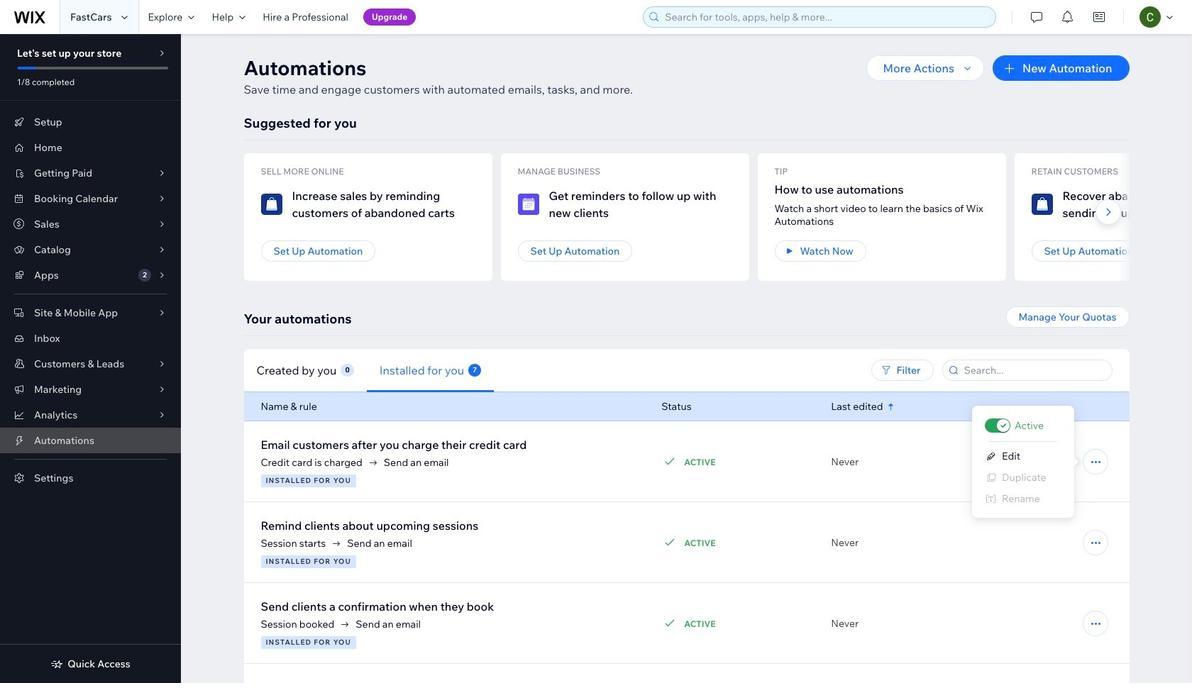 Task type: locate. For each thing, give the bounding box(es) containing it.
Search for tools, apps, help & more... field
[[661, 7, 992, 27]]

menu
[[973, 415, 1075, 510]]

tab list
[[244, 349, 693, 392]]

list
[[244, 153, 1193, 281]]

Search... field
[[960, 361, 1108, 381]]

category image
[[261, 194, 282, 215], [518, 194, 539, 215]]

1 horizontal spatial category image
[[518, 194, 539, 215]]

0 horizontal spatial category image
[[261, 194, 282, 215]]



Task type: describe. For each thing, give the bounding box(es) containing it.
2 category image from the left
[[518, 194, 539, 215]]

category image
[[1032, 194, 1053, 215]]

1 category image from the left
[[261, 194, 282, 215]]

sidebar element
[[0, 34, 181, 684]]



Task type: vqa. For each thing, say whether or not it's contained in the screenshot.
list
yes



